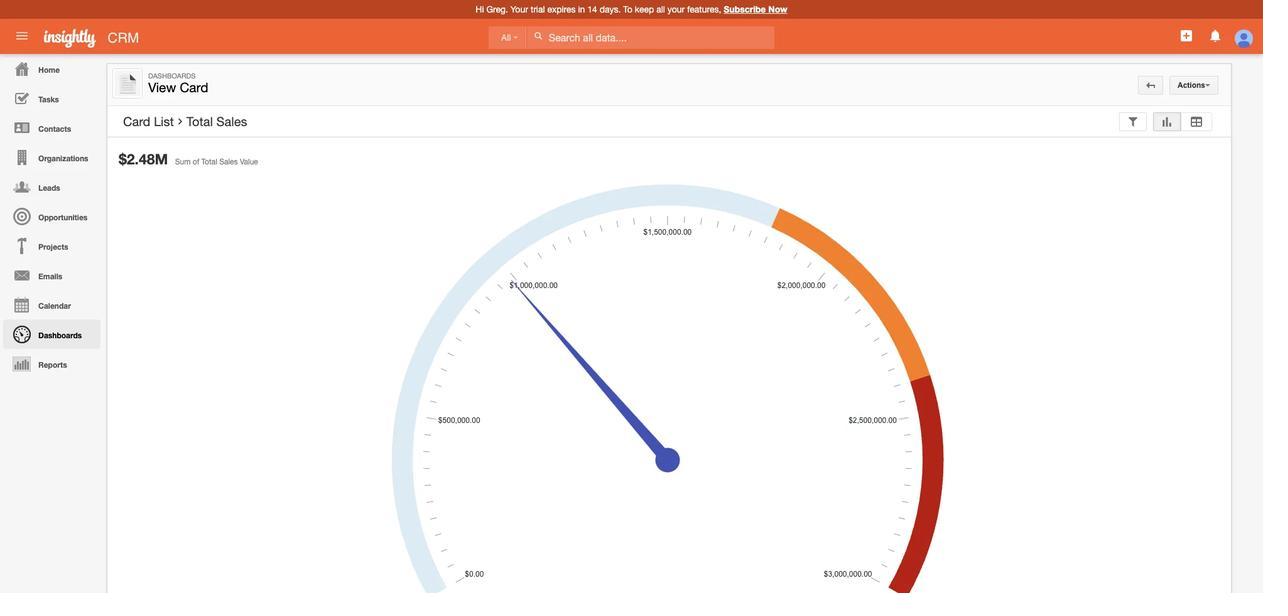 Task type: locate. For each thing, give the bounding box(es) containing it.
all
[[656, 4, 665, 14]]

hi greg. your trial expires in 14 days. to keep all your features, subscribe now
[[476, 4, 787, 14]]

1 vertical spatial dashboards
[[38, 331, 82, 340]]

back image
[[1146, 81, 1155, 90]]

tasks link
[[3, 84, 100, 113]]

navigation
[[0, 54, 100, 379]]

sales
[[216, 114, 247, 129], [219, 158, 238, 166]]

card right view
[[180, 80, 208, 95]]

hi
[[476, 4, 484, 14]]

1 vertical spatial sales
[[219, 158, 238, 166]]

sales left value
[[219, 158, 238, 166]]

contacts link
[[3, 113, 100, 143]]

0 horizontal spatial dashboards
[[38, 331, 82, 340]]

total
[[186, 114, 213, 129], [201, 158, 217, 166]]

card left the list
[[123, 114, 150, 129]]

to
[[623, 4, 632, 14]]

card inside dashboards view card
[[180, 80, 208, 95]]

navigation containing home
[[0, 54, 100, 379]]

leads
[[38, 183, 60, 193]]

sales up sum of total sales value
[[216, 114, 247, 129]]

tasks
[[38, 95, 59, 104]]

notifications image
[[1208, 28, 1223, 43]]

sum
[[175, 158, 191, 166]]

card
[[180, 80, 208, 95], [123, 114, 150, 129]]

crm
[[108, 30, 139, 46]]

table image
[[1189, 117, 1204, 126]]

emails link
[[3, 261, 100, 290]]

view
[[148, 80, 176, 95]]

all link
[[489, 26, 527, 49]]

Search all data.... text field
[[527, 26, 774, 49]]

dashboards up the reports link
[[38, 331, 82, 340]]

opportunities link
[[3, 202, 100, 231]]

keep
[[635, 4, 654, 14]]

0 vertical spatial total
[[186, 114, 213, 129]]

dashboards
[[148, 72, 196, 80], [38, 331, 82, 340]]

dashboards for dashboards
[[38, 331, 82, 340]]

contacts
[[38, 124, 71, 134]]

total right of
[[201, 158, 217, 166]]

subscribe now link
[[724, 4, 787, 14]]

1 vertical spatial total
[[201, 158, 217, 166]]

total right the list
[[186, 114, 213, 129]]

opportunities
[[38, 213, 87, 222]]

1 horizontal spatial card
[[180, 80, 208, 95]]

dashboards right the 'card' icon
[[148, 72, 196, 80]]

features,
[[687, 4, 721, 14]]

1 horizontal spatial dashboards
[[148, 72, 196, 80]]

card list
[[123, 114, 174, 129]]

home link
[[3, 54, 100, 84]]

dashboards link
[[3, 320, 100, 349]]

leads link
[[3, 172, 100, 202]]

dashboards inside dashboards view card
[[148, 72, 196, 80]]

organizations
[[38, 154, 88, 163]]

1 vertical spatial card
[[123, 114, 150, 129]]

0 vertical spatial dashboards
[[148, 72, 196, 80]]

of
[[193, 158, 199, 166]]

0 vertical spatial card
[[180, 80, 208, 95]]



Task type: vqa. For each thing, say whether or not it's contained in the screenshot.
Dashboards View Card
yes



Task type: describe. For each thing, give the bounding box(es) containing it.
calendar link
[[3, 290, 100, 320]]

sum of total sales value
[[175, 158, 258, 166]]

reports link
[[3, 349, 100, 379]]

subscribe
[[724, 4, 766, 14]]

dashboards for dashboards view card
[[148, 72, 196, 80]]

emails
[[38, 272, 62, 281]]

14
[[587, 4, 597, 14]]

your
[[667, 4, 685, 14]]

0 vertical spatial sales
[[216, 114, 247, 129]]

chart image
[[1161, 117, 1173, 126]]

card image
[[115, 71, 140, 96]]

value
[[240, 158, 258, 166]]

projects
[[38, 242, 68, 252]]

all
[[501, 33, 511, 43]]

in
[[578, 4, 585, 14]]

projects link
[[3, 231, 100, 261]]

home
[[38, 65, 60, 75]]

filter image
[[1127, 117, 1139, 126]]

reports
[[38, 360, 67, 370]]

greg.
[[486, 4, 508, 14]]

your
[[510, 4, 528, 14]]

calendar
[[38, 301, 71, 311]]

card list link
[[123, 114, 174, 129]]

days.
[[600, 4, 621, 14]]

$2.48m
[[119, 151, 168, 168]]

0 horizontal spatial card
[[123, 114, 150, 129]]

actions
[[1178, 81, 1205, 90]]

trial
[[531, 4, 545, 14]]

list
[[154, 114, 174, 129]]

dashboards view card
[[148, 72, 208, 95]]

actions button
[[1169, 76, 1218, 95]]

now
[[768, 4, 787, 14]]

expires
[[547, 4, 576, 14]]

total sales
[[186, 114, 247, 129]]

white image
[[534, 31, 543, 40]]

organizations link
[[3, 143, 100, 172]]



